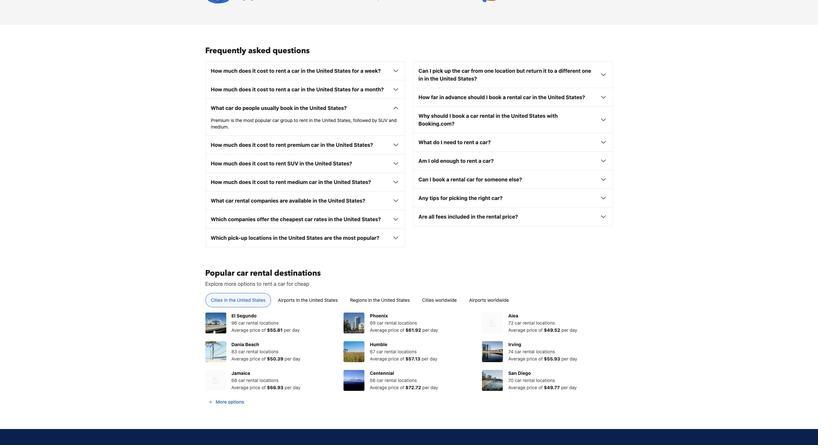 Task type: locate. For each thing, give the bounding box(es) containing it.
states up 'states,'
[[335, 87, 351, 93]]

per right $61.92
[[423, 328, 430, 333]]

day inside humble 67 car rental locations average price of $57.13 per day
[[430, 357, 438, 362]]

a left week?
[[361, 68, 364, 74]]

car
[[292, 68, 300, 74], [462, 68, 470, 74], [292, 87, 300, 93], [524, 95, 532, 100], [226, 105, 234, 111], [471, 113, 479, 119], [273, 118, 279, 123], [311, 142, 319, 148], [467, 177, 475, 183], [309, 180, 317, 185], [226, 198, 234, 204], [305, 217, 313, 223], [237, 268, 248, 279], [278, 282, 286, 287], [239, 321, 245, 326], [377, 321, 384, 326], [515, 321, 522, 326], [239, 350, 245, 355], [377, 350, 384, 355], [515, 350, 522, 355], [239, 378, 245, 384], [377, 378, 384, 384], [515, 378, 522, 384]]

it for how much does it cost to rent medium car in the united states?
[[253, 180, 256, 185]]

of inside phoenix 69 car rental locations average price of $61.92 per day
[[400, 328, 405, 333]]

of inside centennial 56 car rental locations average price of $72.72 per day
[[400, 385, 405, 391]]

to up how much does it cost to rent medium car in the united states?
[[270, 161, 275, 167]]

2 can from the top
[[419, 177, 429, 183]]

2 cost from the top
[[257, 87, 268, 93]]

price down centennial
[[389, 385, 399, 391]]

what for what car rental companies are available in the united states?
[[211, 198, 224, 204]]

how much does it cost to rent suv in the united states? button
[[211, 160, 400, 168]]

the inside why should i book a car rental in the united states with booking.com?
[[502, 113, 510, 119]]

the down how far in advance should i book a rental car in the united states?
[[502, 113, 510, 119]]

0 vertical spatial car?
[[480, 140, 491, 146]]

one right from
[[485, 68, 494, 74]]

cost
[[257, 68, 268, 74], [257, 87, 268, 93], [257, 142, 268, 148], [257, 161, 268, 167], [257, 180, 268, 185]]

0 horizontal spatial most
[[244, 118, 254, 123]]

we're here for you image
[[205, 0, 232, 4]]

$55.81
[[267, 328, 283, 333]]

1 vertical spatial car?
[[483, 158, 494, 164]]

can i book a rental car for someone else? button
[[419, 176, 608, 184]]

day right $61.92
[[431, 328, 438, 333]]

per right the $55.81
[[284, 328, 291, 333]]

which for which companies offer the cheapest car rates  in the united states?
[[211, 217, 227, 223]]

per inside irving 74 car rental locations average price of $55.93 per day
[[562, 357, 569, 362]]

average inside dania beach 83 car rental locations average price of $50.39 per day
[[232, 357, 249, 362]]

for right tips
[[441, 196, 448, 201]]

day for phoenix 69 car rental locations average price of $61.92 per day
[[431, 328, 438, 333]]

of
[[262, 328, 266, 333], [400, 328, 405, 333], [539, 328, 543, 333], [262, 357, 266, 362], [400, 357, 405, 362], [539, 357, 543, 362], [262, 385, 266, 391], [400, 385, 405, 391], [539, 385, 543, 391]]

is
[[231, 118, 234, 123]]

frequently
[[205, 46, 246, 56]]

car inside premium is the most popular car group to rent in the united states, followed by suv and medium.
[[273, 118, 279, 123]]

which companies offer the cheapest car rates  in the united states?
[[211, 217, 381, 223]]

to inside premium is the most popular car group to rent in the united states, followed by suv and medium.
[[294, 118, 298, 123]]

all
[[429, 214, 435, 220]]

0 vertical spatial suv
[[379, 118, 388, 123]]

does inside dropdown button
[[239, 161, 251, 167]]

per inside dania beach 83 car rental locations average price of $50.39 per day
[[285, 357, 292, 362]]

regions in the united states button
[[345, 294, 416, 308]]

booking.com?
[[419, 121, 455, 127]]

why should i book a car rental in the united states with booking.com? button
[[419, 112, 608, 128]]

locations up $55.93
[[536, 350, 555, 355]]

0 horizontal spatial cities
[[211, 298, 223, 303]]

states left with
[[530, 113, 546, 119]]

1 one from the left
[[485, 68, 494, 74]]

$49.52
[[544, 328, 561, 333]]

to right group
[[294, 118, 298, 123]]

average down 67
[[370, 357, 387, 362]]

suv
[[379, 118, 388, 123], [288, 161, 299, 167]]

average down 72
[[509, 328, 526, 333]]

price for aiea 72 car rental locations average price of $49.52 per day
[[527, 328, 538, 333]]

the down how much does it cost to rent a car in the united states for a week? dropdown button
[[307, 87, 315, 93]]

1 vertical spatial most
[[343, 235, 356, 241]]

cities inside cities worldwide button
[[423, 298, 434, 303]]

day right $66.93
[[293, 385, 301, 391]]

which inside which pick-up locations in the united states are the most popular? dropdown button
[[211, 235, 227, 241]]

56
[[370, 378, 376, 384]]

the up how much does it cost to rent a car in the united states for a month? dropdown button
[[307, 68, 315, 74]]

0 horizontal spatial worldwide
[[436, 298, 457, 303]]

day inside el segundo 96 car rental locations average price of $55.81 per day
[[292, 328, 300, 333]]

i left pick
[[430, 68, 432, 74]]

to
[[270, 68, 275, 74], [548, 68, 554, 74], [270, 87, 275, 93], [294, 118, 298, 123], [458, 140, 463, 146], [270, 142, 275, 148], [461, 158, 466, 164], [270, 161, 275, 167], [270, 180, 275, 185], [257, 282, 262, 287]]

5 does from the top
[[239, 180, 251, 185]]

worldwide for airports worldwide
[[488, 298, 509, 303]]

price up beach
[[250, 328, 261, 333]]

of left the $55.81
[[262, 328, 266, 333]]

are
[[419, 214, 428, 220]]

1 horizontal spatial cities
[[423, 298, 434, 303]]

san
[[509, 371, 517, 377]]

average down the 96
[[232, 328, 249, 333]]

cities for cities worldwide
[[423, 298, 434, 303]]

rental inside jamaica 68 car rental locations average price of $66.93 per day
[[246, 378, 258, 384]]

airports for airports worldwide
[[470, 298, 487, 303]]

average inside aiea 72 car rental locations average price of $49.52 per day
[[509, 328, 526, 333]]

are down rates
[[324, 235, 332, 241]]

what car rental companies are available in the united states? button
[[211, 197, 400, 205]]

states?
[[458, 76, 477, 82], [566, 95, 586, 100], [328, 105, 347, 111], [354, 142, 373, 148], [333, 161, 352, 167], [352, 180, 371, 185], [346, 198, 366, 204], [362, 217, 381, 223]]

it inside dropdown button
[[253, 161, 256, 167]]

humble 67 car rental locations average price of $57.13 per day
[[370, 342, 438, 362]]

car inside can i pick up the car from one location but return it to a different one in in the united states?
[[462, 68, 470, 74]]

locations up $61.92
[[398, 321, 417, 326]]

i
[[430, 68, 432, 74], [487, 95, 488, 100], [450, 113, 451, 119], [441, 140, 443, 146], [429, 158, 430, 164], [430, 177, 432, 183]]

book up group
[[281, 105, 293, 111]]

cheap car rental in irving image
[[483, 342, 504, 363]]

the left right
[[469, 196, 477, 201]]

rent inside premium is the most popular car group to rent in the united states, followed by suv and medium.
[[300, 118, 308, 123]]

popular car rental destinations explore more options to rent a car for cheap
[[205, 268, 321, 287]]

2 one from the left
[[582, 68, 592, 74]]

cost for how much does it cost to rent a car in the united states for a month?
[[257, 87, 268, 93]]

price for irving 74 car rental locations average price of $55.93 per day
[[527, 357, 538, 362]]

average for aiea 72 car rental locations average price of $49.52 per day
[[509, 328, 526, 333]]

per inside humble 67 car rental locations average price of $57.13 per day
[[422, 357, 429, 362]]

average down 70
[[509, 385, 526, 391]]

rental inside el segundo 96 car rental locations average price of $55.81 per day
[[246, 321, 258, 326]]

rental inside popular car rental destinations explore more options to rent a car for cheap
[[250, 268, 272, 279]]

3 does from the top
[[239, 142, 251, 148]]

price up diego
[[527, 357, 538, 362]]

1 which from the top
[[211, 217, 227, 223]]

airports worldwide
[[470, 298, 509, 303]]

a left different at the right top of page
[[555, 68, 558, 74]]

i inside can i pick up the car from one location but return it to a different one in in the united states?
[[430, 68, 432, 74]]

83
[[232, 350, 237, 355]]

per right $49.52
[[562, 328, 569, 333]]

of inside el segundo 96 car rental locations average price of $55.81 per day
[[262, 328, 266, 333]]

price inside san diego 70 car rental locations average price of $49.77 per day
[[527, 385, 538, 391]]

options inside popular car rental destinations explore more options to rent a car for cheap
[[238, 282, 256, 287]]

worldwide inside airports worldwide 'button'
[[488, 298, 509, 303]]

2 much from the top
[[224, 87, 238, 93]]

much inside dropdown button
[[224, 161, 238, 167]]

price up centennial
[[389, 357, 399, 362]]

the down how much does it cost to rent premium car in the united states? dropdown button
[[306, 161, 314, 167]]

more
[[224, 282, 237, 287]]

per inside aiea 72 car rental locations average price of $49.52 per day
[[562, 328, 569, 333]]

0 horizontal spatial one
[[485, 68, 494, 74]]

cost inside dropdown button
[[257, 161, 268, 167]]

locations down offer on the left top of the page
[[249, 235, 272, 241]]

how for how much does it cost to rent a car in the united states for a month?
[[211, 87, 222, 93]]

book
[[489, 95, 502, 100], [281, 105, 293, 111], [453, 113, 465, 119], [433, 177, 445, 183]]

average for phoenix 69 car rental locations average price of $61.92 per day
[[370, 328, 387, 333]]

1 horizontal spatial one
[[582, 68, 592, 74]]

day right $57.13 on the bottom
[[430, 357, 438, 362]]

to right "need" at top right
[[458, 140, 463, 146]]

medium
[[288, 180, 308, 185]]

the left popular?
[[334, 235, 342, 241]]

does for how much does it cost to rent a car in the united states for a week?
[[239, 68, 251, 74]]

per right $72.72
[[423, 385, 430, 391]]

premium
[[211, 118, 230, 123]]

1 worldwide from the left
[[436, 298, 457, 303]]

cities in the united states
[[211, 298, 266, 303]]

airports inside button
[[278, 298, 295, 303]]

0 vertical spatial options
[[238, 282, 256, 287]]

per inside jamaica 68 car rental locations average price of $66.93 per day
[[285, 385, 292, 391]]

per for irving 74 car rental locations average price of $55.93 per day
[[562, 357, 569, 362]]

how for how much does it cost to rent a car in the united states for a week?
[[211, 68, 222, 74]]

0 vertical spatial are
[[280, 198, 288, 204]]

for left cheap on the left bottom
[[287, 282, 293, 287]]

i up why should i book a car rental in the united states with booking.com? at the right of the page
[[487, 95, 488, 100]]

car inside 'which companies offer the cheapest car rates  in the united states?' dropdown button
[[305, 217, 313, 223]]

1 vertical spatial options
[[228, 400, 244, 405]]

enough
[[441, 158, 460, 164]]

rental inside phoenix 69 car rental locations average price of $61.92 per day
[[385, 321, 397, 326]]

0 vertical spatial what
[[211, 105, 224, 111]]

0 horizontal spatial airports
[[278, 298, 295, 303]]

1 horizontal spatial worldwide
[[488, 298, 509, 303]]

much for how much does it cost to rent a car in the united states for a month?
[[224, 87, 238, 93]]

72
[[509, 321, 514, 326]]

car? up someone
[[483, 158, 494, 164]]

5 million+ reviews image
[[483, 0, 509, 4]]

of left $57.13 on the bottom
[[400, 357, 405, 362]]

3 cost from the top
[[257, 142, 268, 148]]

5 cost from the top
[[257, 180, 268, 185]]

airports up cheap car rental in aiea image at the right of the page
[[470, 298, 487, 303]]

cities for cities in the united states
[[211, 298, 223, 303]]

average inside jamaica 68 car rental locations average price of $66.93 per day
[[232, 385, 249, 391]]

average down 69
[[370, 328, 387, 333]]

it for how much does it cost to rent a car in the united states for a week?
[[253, 68, 256, 74]]

aiea
[[509, 314, 519, 319]]

most left popular?
[[343, 235, 356, 241]]

the up el
[[229, 298, 236, 303]]

1 horizontal spatial suv
[[379, 118, 388, 123]]

locations up $66.93
[[260, 378, 279, 384]]

to up how much does it cost to rent suv in the united states?
[[270, 142, 275, 148]]

1 horizontal spatial up
[[445, 68, 451, 74]]

rent inside dropdown button
[[276, 161, 286, 167]]

can i pick up the car from one location but return it to a different one in in the united states?
[[419, 68, 592, 82]]

1 airports from the left
[[278, 298, 295, 303]]

average for irving 74 car rental locations average price of $55.93 per day
[[509, 357, 526, 362]]

1 does from the top
[[239, 68, 251, 74]]

asked
[[248, 46, 271, 56]]

book down old
[[433, 177, 445, 183]]

day
[[292, 328, 300, 333], [431, 328, 438, 333], [570, 328, 578, 333], [293, 357, 301, 362], [430, 357, 438, 362], [570, 357, 578, 362], [293, 385, 301, 391], [431, 385, 438, 391], [570, 385, 577, 391]]

how much does it cost to rent a car in the united states for a week?
[[211, 68, 381, 74]]

per right the $50.39
[[285, 357, 292, 362]]

can
[[419, 68, 429, 74], [419, 177, 429, 183]]

i up tips
[[430, 177, 432, 183]]

to right enough
[[461, 158, 466, 164]]

locations up $57.13 on the bottom
[[398, 350, 417, 355]]

2 airports from the left
[[470, 298, 487, 303]]

1 vertical spatial companies
[[228, 217, 256, 223]]

of left $66.93
[[262, 385, 266, 391]]

0 horizontal spatial up
[[241, 235, 248, 241]]

average inside el segundo 96 car rental locations average price of $55.81 per day
[[232, 328, 249, 333]]

0 vertical spatial most
[[244, 118, 254, 123]]

how for how much does it cost to rent premium car in the united states?
[[211, 142, 222, 148]]

1 horizontal spatial airports
[[470, 298, 487, 303]]

price inside aiea 72 car rental locations average price of $49.52 per day
[[527, 328, 538, 333]]

how much does it cost to rent a car in the united states for a month?
[[211, 87, 384, 93]]

4 does from the top
[[239, 161, 251, 167]]

car? down why should i book a car rental in the united states with booking.com? at the right of the page
[[480, 140, 491, 146]]

per right "$49.77"
[[562, 385, 569, 391]]

in inside premium is the most popular car group to rent in the united states, followed by suv and medium.
[[309, 118, 313, 123]]

the inside button
[[229, 298, 236, 303]]

average down 68
[[232, 385, 249, 391]]

rental inside dania beach 83 car rental locations average price of $50.39 per day
[[246, 350, 258, 355]]

fees
[[436, 214, 447, 220]]

1 horizontal spatial should
[[468, 95, 485, 100]]

locations up $49.52
[[536, 321, 555, 326]]

a down why should i book a car rental in the united states with booking.com? at the right of the page
[[476, 140, 479, 146]]

locations
[[249, 235, 272, 241], [260, 321, 279, 326], [398, 321, 417, 326], [536, 321, 555, 326], [260, 350, 279, 355], [398, 350, 417, 355], [536, 350, 555, 355], [260, 378, 279, 384], [398, 378, 417, 384], [536, 378, 556, 384]]

the
[[307, 68, 315, 74], [453, 68, 461, 74], [431, 76, 439, 82], [307, 87, 315, 93], [539, 95, 547, 100], [300, 105, 309, 111], [502, 113, 510, 119], [236, 118, 242, 123], [314, 118, 321, 123], [327, 142, 335, 148], [306, 161, 314, 167], [324, 180, 333, 185], [469, 196, 477, 201], [319, 198, 327, 204], [477, 214, 485, 220], [271, 217, 279, 223], [334, 217, 343, 223], [279, 235, 287, 241], [334, 235, 342, 241], [229, 298, 236, 303], [301, 298, 308, 303], [373, 298, 380, 303]]

diego
[[518, 371, 531, 377]]

which inside 'which companies offer the cheapest car rates  in the united states?' dropdown button
[[211, 217, 227, 223]]

1 cost from the top
[[257, 68, 268, 74]]

0 horizontal spatial suv
[[288, 161, 299, 167]]

can up any
[[419, 177, 429, 183]]

should right the advance
[[468, 95, 485, 100]]

car inside how much does it cost to rent medium car in the united states? dropdown button
[[309, 180, 317, 185]]

price inside el segundo 96 car rental locations average price of $55.81 per day
[[250, 328, 261, 333]]

can for can i book a rental car for someone else?
[[419, 177, 429, 183]]

2 does from the top
[[239, 87, 251, 93]]

premium
[[288, 142, 310, 148]]

cost for how much does it cost to rent suv in the united states?
[[257, 161, 268, 167]]

tab list
[[200, 294, 619, 308]]

states? inside can i pick up the car from one location but return it to a different one in in the united states?
[[458, 76, 477, 82]]

1 vertical spatial suv
[[288, 161, 299, 167]]

pick-
[[228, 235, 241, 241]]

cheap
[[295, 282, 309, 287]]

car inside centennial 56 car rental locations average price of $72.72 per day
[[377, 378, 384, 384]]

of inside san diego 70 car rental locations average price of $49.77 per day
[[539, 385, 543, 391]]

companies up offer on the left top of the page
[[251, 198, 279, 204]]

day inside centennial 56 car rental locations average price of $72.72 per day
[[431, 385, 438, 391]]

do left "need" at top right
[[434, 140, 440, 146]]

week?
[[365, 68, 381, 74]]

day for humble 67 car rental locations average price of $57.13 per day
[[430, 357, 438, 362]]

price inside irving 74 car rental locations average price of $55.93 per day
[[527, 357, 538, 362]]

day right $49.52
[[570, 328, 578, 333]]

0 horizontal spatial do
[[235, 105, 241, 111]]

0 vertical spatial which
[[211, 217, 227, 223]]

location
[[495, 68, 516, 74]]

companies
[[251, 198, 279, 204], [228, 217, 256, 223]]

i up the booking.com?
[[450, 113, 451, 119]]

average inside irving 74 car rental locations average price of $55.93 per day
[[509, 357, 526, 362]]

to up cities in the united states
[[257, 282, 262, 287]]

price for phoenix 69 car rental locations average price of $61.92 per day
[[389, 328, 399, 333]]

dania beach 83 car rental locations average price of $50.39 per day
[[232, 342, 301, 362]]

any tips for picking the right car?
[[419, 196, 503, 201]]

cost for how much does it cost to rent premium car in the united states?
[[257, 142, 268, 148]]

much for how much does it cost to rent suv in the united states?
[[224, 161, 238, 167]]

per inside phoenix 69 car rental locations average price of $61.92 per day
[[423, 328, 430, 333]]

the up what car rental companies are available in the united states? dropdown button on the top left of page
[[324, 180, 333, 185]]

should up the booking.com?
[[431, 113, 449, 119]]

1 vertical spatial up
[[241, 235, 248, 241]]

1 vertical spatial are
[[324, 235, 332, 241]]

price down beach
[[250, 357, 261, 362]]

0 horizontal spatial are
[[280, 198, 288, 204]]

locations inside irving 74 car rental locations average price of $55.93 per day
[[536, 350, 555, 355]]

car? right right
[[492, 196, 503, 201]]

for inside popular car rental destinations explore more options to rent a car for cheap
[[287, 282, 293, 287]]

day inside jamaica 68 car rental locations average price of $66.93 per day
[[293, 385, 301, 391]]

worldwide
[[436, 298, 457, 303], [488, 298, 509, 303]]

$49.77
[[544, 385, 560, 391]]

day right $55.93
[[570, 357, 578, 362]]

states? inside dropdown button
[[333, 161, 352, 167]]

1 vertical spatial should
[[431, 113, 449, 119]]

car inside can i book a rental car for someone else? dropdown button
[[467, 177, 475, 183]]

can i pick up the car from one location but return it to a different one in in the united states? button
[[419, 67, 608, 83]]

0 vertical spatial companies
[[251, 198, 279, 204]]

one right different at the right top of page
[[582, 68, 592, 74]]

usually
[[261, 105, 279, 111]]

rental
[[507, 95, 522, 100], [480, 113, 495, 119], [451, 177, 466, 183], [235, 198, 250, 204], [487, 214, 501, 220], [250, 268, 272, 279], [246, 321, 258, 326], [385, 321, 397, 326], [523, 321, 535, 326], [246, 350, 258, 355], [385, 350, 397, 355], [523, 350, 535, 355], [246, 378, 258, 384], [385, 378, 397, 384], [523, 378, 535, 384]]

average inside centennial 56 car rental locations average price of $72.72 per day
[[370, 385, 387, 391]]

rent
[[276, 68, 286, 74], [276, 87, 286, 93], [300, 118, 308, 123], [464, 140, 475, 146], [276, 142, 286, 148], [467, 158, 478, 164], [276, 161, 286, 167], [276, 180, 286, 185], [263, 282, 273, 287]]

how for how far in advance should i book a rental car in the united states?
[[419, 95, 430, 100]]

to right return
[[548, 68, 554, 74]]

can inside can i pick up the car from one location but return it to a different one in in the united states?
[[419, 68, 429, 74]]

per right $57.13 on the bottom
[[422, 357, 429, 362]]

2 cities from the left
[[423, 298, 434, 303]]

1 vertical spatial can
[[419, 177, 429, 183]]

book down the advance
[[453, 113, 465, 119]]

i inside why should i book a car rental in the united states with booking.com?
[[450, 113, 451, 119]]

car inside how much does it cost to rent a car in the united states for a week? dropdown button
[[292, 68, 300, 74]]

price for centennial 56 car rental locations average price of $72.72 per day
[[389, 385, 399, 391]]

per right $66.93
[[285, 385, 292, 391]]

it for how much does it cost to rent a car in the united states for a month?
[[253, 87, 256, 93]]

2 vertical spatial what
[[211, 198, 224, 204]]

of left $61.92
[[400, 328, 405, 333]]

car? inside dropdown button
[[483, 158, 494, 164]]

month?
[[365, 87, 384, 93]]

worldwide inside cities worldwide button
[[436, 298, 457, 303]]

most down people
[[244, 118, 254, 123]]

i left old
[[429, 158, 430, 164]]

5 much from the top
[[224, 180, 238, 185]]

2 which from the top
[[211, 235, 227, 241]]

4 cost from the top
[[257, 161, 268, 167]]

0 vertical spatial can
[[419, 68, 429, 74]]

locations inside el segundo 96 car rental locations average price of $55.81 per day
[[260, 321, 279, 326]]

tips
[[430, 196, 440, 201]]

1 vertical spatial which
[[211, 235, 227, 241]]

1 can from the top
[[419, 68, 429, 74]]

tab list containing cities in the united states
[[200, 294, 619, 308]]

cities inside cities in the united states button
[[211, 298, 223, 303]]

locations up $72.72
[[398, 378, 417, 384]]

locations inside san diego 70 car rental locations average price of $49.77 per day
[[536, 378, 556, 384]]

states up phoenix 69 car rental locations average price of $61.92 per day
[[397, 298, 410, 303]]

day right the $50.39
[[293, 357, 301, 362]]

does for how much does it cost to rent suv in the united states?
[[239, 161, 251, 167]]

1 vertical spatial what
[[419, 140, 432, 146]]

cheap car rental in centennial image
[[344, 371, 365, 392]]

el segundo 96 car rental locations average price of $55.81 per day
[[232, 314, 300, 333]]

per
[[284, 328, 291, 333], [423, 328, 430, 333], [562, 328, 569, 333], [285, 357, 292, 362], [422, 357, 429, 362], [562, 357, 569, 362], [285, 385, 292, 391], [423, 385, 430, 391], [562, 385, 569, 391]]

premium is the most popular car group to rent in the united states, followed by suv and medium.
[[211, 118, 397, 130]]

can left pick
[[419, 68, 429, 74]]

per right $55.93
[[562, 357, 569, 362]]

much for how much does it cost to rent a car in the united states for a week?
[[224, 68, 238, 74]]

of inside humble 67 car rental locations average price of $57.13 per day
[[400, 357, 405, 362]]

average
[[232, 328, 249, 333], [370, 328, 387, 333], [509, 328, 526, 333], [232, 357, 249, 362], [370, 357, 387, 362], [509, 357, 526, 362], [232, 385, 249, 391], [370, 385, 387, 391], [509, 385, 526, 391]]

popular
[[255, 118, 271, 123]]

are all fees included in the rental price?
[[419, 214, 518, 220]]

1 cities from the left
[[211, 298, 223, 303]]

cheap car rental in dania beach image
[[205, 342, 226, 363]]

locations up the $55.81
[[260, 321, 279, 326]]

3 much from the top
[[224, 142, 238, 148]]

1 horizontal spatial most
[[343, 235, 356, 241]]

airports inside 'button'
[[470, 298, 487, 303]]

average for humble 67 car rental locations average price of $57.13 per day
[[370, 357, 387, 362]]

of for jamaica 68 car rental locations average price of $66.93 per day
[[262, 385, 266, 391]]

jamaica 68 car rental locations average price of $66.93 per day
[[232, 371, 301, 391]]

day for irving 74 car rental locations average price of $55.93 per day
[[570, 357, 578, 362]]

0 horizontal spatial should
[[431, 113, 449, 119]]

1 horizontal spatial are
[[324, 235, 332, 241]]

are all fees included in the rental price? button
[[419, 213, 608, 221]]

0 vertical spatial up
[[445, 68, 451, 74]]

1 much from the top
[[224, 68, 238, 74]]

of for irving 74 car rental locations average price of $55.93 per day
[[539, 357, 543, 362]]

el
[[232, 314, 236, 319]]

of left $72.72
[[400, 385, 405, 391]]

4 much from the top
[[224, 161, 238, 167]]

1 vertical spatial do
[[434, 140, 440, 146]]

car? for what do i need to rent a car?
[[480, 140, 491, 146]]

2 worldwide from the left
[[488, 298, 509, 303]]

how much does it cost to rent a car in the united states for a week? button
[[211, 67, 400, 75]]



Task type: vqa. For each thing, say whether or not it's contained in the screenshot.


Task type: describe. For each thing, give the bounding box(es) containing it.
cities in the united states button
[[205, 294, 271, 308]]

car inside what car rental companies are available in the united states? dropdown button
[[226, 198, 234, 204]]

for left someone
[[476, 177, 484, 183]]

for left month?
[[352, 87, 360, 93]]

regions in the united states
[[350, 298, 410, 303]]

offer
[[257, 217, 269, 223]]

can i book a rental car for someone else?
[[419, 177, 522, 183]]

from
[[471, 68, 483, 74]]

67
[[370, 350, 376, 355]]

day inside san diego 70 car rental locations average price of $49.77 per day
[[570, 385, 577, 391]]

irving
[[509, 342, 522, 348]]

day for jamaica 68 car rental locations average price of $66.93 per day
[[293, 385, 301, 391]]

what for what car do people usually book in the united states?
[[211, 105, 224, 111]]

how much does it cost to rent medium car in the united states? button
[[211, 179, 400, 186]]

of for phoenix 69 car rental locations average price of $61.92 per day
[[400, 328, 405, 333]]

what for what do i need to rent a car?
[[419, 140, 432, 146]]

dania
[[232, 342, 244, 348]]

states inside button
[[252, 298, 266, 303]]

cities worldwide button
[[417, 294, 463, 308]]

pick
[[433, 68, 444, 74]]

aiea 72 car rental locations average price of $49.52 per day
[[509, 314, 578, 333]]

cheap car rental in phoenix image
[[344, 313, 365, 334]]

cost for how much does it cost to rent medium car in the united states?
[[257, 180, 268, 185]]

the right rates
[[334, 217, 343, 223]]

$50.39
[[267, 357, 284, 362]]

up inside can i pick up the car from one location but return it to a different one in in the united states?
[[445, 68, 451, 74]]

price for humble 67 car rental locations average price of $57.13 per day
[[389, 357, 399, 362]]

car inside humble 67 car rental locations average price of $57.13 per day
[[377, 350, 384, 355]]

united inside can i pick up the car from one location but return it to a different one in in the united states?
[[440, 76, 457, 82]]

per inside el segundo 96 car rental locations average price of $55.81 per day
[[284, 328, 291, 333]]

most inside dropdown button
[[343, 235, 356, 241]]

book inside why should i book a car rental in the united states with booking.com?
[[453, 113, 465, 119]]

explore
[[205, 282, 223, 287]]

the down return
[[539, 95, 547, 100]]

68
[[232, 378, 237, 384]]

per for humble 67 car rental locations average price of $57.13 per day
[[422, 357, 429, 362]]

per for phoenix 69 car rental locations average price of $61.92 per day
[[423, 328, 430, 333]]

a left month?
[[361, 87, 364, 93]]

a down can i pick up the car from one location but return it to a different one in in the united states?
[[503, 95, 506, 100]]

a inside popular car rental destinations explore more options to rent a car for cheap
[[274, 282, 277, 287]]

why
[[419, 113, 430, 119]]

i left "need" at top right
[[441, 140, 443, 146]]

but
[[517, 68, 525, 74]]

74
[[509, 350, 514, 355]]

humble
[[370, 342, 388, 348]]

cheap car rental in el segundo image
[[205, 313, 226, 334]]

it for how much does it cost to rent premium car in the united states?
[[253, 142, 256, 148]]

in inside button
[[224, 298, 228, 303]]

1 horizontal spatial do
[[434, 140, 440, 146]]

a inside can i pick up the car from one location but return it to a different one in in the united states?
[[555, 68, 558, 74]]

the right offer on the left top of the page
[[271, 217, 279, 223]]

questions
[[273, 46, 310, 56]]

car inside what car do people usually book in the united states? dropdown button
[[226, 105, 234, 111]]

beach
[[245, 342, 259, 348]]

how much does it cost to rent premium car in the united states? button
[[211, 141, 400, 149]]

more
[[216, 400, 227, 405]]

with
[[547, 113, 558, 119]]

the up premium is the most popular car group to rent in the united states, followed by suv and medium.
[[300, 105, 309, 111]]

the up phoenix at the left of page
[[373, 298, 380, 303]]

which for which pick-up locations in the united states are the most popular?
[[211, 235, 227, 241]]

per for centennial 56 car rental locations average price of $72.72 per day
[[423, 385, 430, 391]]

cities worldwide
[[423, 298, 457, 303]]

airports worldwide button
[[464, 294, 515, 308]]

states left week?
[[335, 68, 351, 74]]

does for how much does it cost to rent medium car in the united states?
[[239, 180, 251, 185]]

united inside button
[[237, 298, 251, 303]]

states down rates
[[307, 235, 323, 241]]

in inside dropdown button
[[300, 161, 304, 167]]

which pick-up locations in the united states are the most popular? button
[[211, 234, 400, 242]]

a down questions
[[288, 68, 291, 74]]

the right pick
[[453, 68, 461, 74]]

worldwide for cities worldwide
[[436, 298, 457, 303]]

airports in the united states button
[[273, 294, 343, 308]]

a inside dropdown button
[[479, 158, 482, 164]]

someone
[[485, 177, 508, 183]]

average inside san diego 70 car rental locations average price of $49.77 per day
[[509, 385, 526, 391]]

does for how much does it cost to rent premium car in the united states?
[[239, 142, 251, 148]]

more options
[[216, 400, 244, 405]]

a down enough
[[447, 177, 450, 183]]

to down asked
[[270, 68, 275, 74]]

cheapest
[[280, 217, 304, 223]]

per inside san diego 70 car rental locations average price of $49.77 per day
[[562, 385, 569, 391]]

car inside jamaica 68 car rental locations average price of $66.93 per day
[[239, 378, 245, 384]]

how far in advance should i book a rental car in the united states?
[[419, 95, 586, 100]]

the down cheapest
[[279, 235, 287, 241]]

group
[[281, 118, 293, 123]]

2 vertical spatial car?
[[492, 196, 503, 201]]

$61.92
[[406, 328, 421, 333]]

frequently asked questions
[[205, 46, 310, 56]]

else?
[[509, 177, 522, 183]]

the down right
[[477, 214, 485, 220]]

rental inside centennial 56 car rental locations average price of $72.72 per day
[[385, 378, 397, 384]]

right
[[479, 196, 491, 201]]

what car rental companies are available in the united states?
[[211, 198, 366, 204]]

popular
[[205, 268, 235, 279]]

car inside how much does it cost to rent a car in the united states for a month? dropdown button
[[292, 87, 300, 93]]

am
[[419, 158, 427, 164]]

car? for am i old enough to rent a car?
[[483, 158, 494, 164]]

average for centennial 56 car rental locations average price of $72.72 per day
[[370, 385, 387, 391]]

per for jamaica 68 car rental locations average price of $66.93 per day
[[285, 385, 292, 391]]

$57.13
[[406, 357, 421, 362]]

does for how much does it cost to rent a car in the united states for a month?
[[239, 87, 251, 93]]

how for how much does it cost to rent medium car in the united states?
[[211, 180, 222, 185]]

what do i need to rent a car?
[[419, 140, 491, 146]]

69
[[370, 321, 376, 326]]

day inside dania beach 83 car rental locations average price of $50.39 per day
[[293, 357, 301, 362]]

rental inside irving 74 car rental locations average price of $55.93 per day
[[523, 350, 535, 355]]

rent inside popular car rental destinations explore more options to rent a car for cheap
[[263, 282, 273, 287]]

locations inside dropdown button
[[249, 235, 272, 241]]

cost for how much does it cost to rent a car in the united states for a week?
[[257, 68, 268, 74]]

airports for airports in the united states
[[278, 298, 295, 303]]

cheap car rental in humble image
[[344, 342, 365, 363]]

it inside can i pick up the car from one location but return it to a different one in in the united states?
[[544, 68, 547, 74]]

rates
[[314, 217, 327, 223]]

to up usually on the left
[[270, 87, 275, 93]]

car inside dania beach 83 car rental locations average price of $50.39 per day
[[239, 350, 245, 355]]

a down how much does it cost to rent a car in the united states for a week?
[[288, 87, 291, 93]]

day for aiea 72 car rental locations average price of $49.52 per day
[[570, 328, 578, 333]]

much for how much does it cost to rent medium car in the united states?
[[224, 180, 238, 185]]

0 vertical spatial should
[[468, 95, 485, 100]]

rental inside aiea 72 car rental locations average price of $49.52 per day
[[523, 321, 535, 326]]

locations inside dania beach 83 car rental locations average price of $50.39 per day
[[260, 350, 279, 355]]

the right is
[[236, 118, 242, 123]]

to inside popular car rental destinations explore more options to rent a car for cheap
[[257, 282, 262, 287]]

what do i need to rent a car? button
[[419, 139, 608, 147]]

average for jamaica 68 car rental locations average price of $66.93 per day
[[232, 385, 249, 391]]

cheap car rental in jamaica image
[[205, 371, 226, 392]]

of for aiea 72 car rental locations average price of $49.52 per day
[[539, 328, 543, 333]]

suv inside premium is the most popular car group to rent in the united states, followed by suv and medium.
[[379, 118, 388, 123]]

how far in advance should i book a rental car in the united states? button
[[419, 94, 608, 101]]

popular?
[[357, 235, 380, 241]]

of inside dania beach 83 car rental locations average price of $50.39 per day
[[262, 357, 266, 362]]

the inside dropdown button
[[306, 161, 314, 167]]

can for can i pick up the car from one location but return it to a different one in in the united states?
[[419, 68, 429, 74]]

how much does it cost to rent suv in the united states?
[[211, 161, 352, 167]]

locations inside aiea 72 car rental locations average price of $49.52 per day
[[536, 321, 555, 326]]

how for how much does it cost to rent suv in the united states?
[[211, 161, 222, 167]]

segundo
[[237, 314, 257, 319]]

i inside dropdown button
[[429, 158, 430, 164]]

book up why should i book a car rental in the united states with booking.com? at the right of the page
[[489, 95, 502, 100]]

any tips for picking the right car? button
[[419, 195, 608, 202]]

suv inside dropdown button
[[288, 161, 299, 167]]

rental inside humble 67 car rental locations average price of $57.13 per day
[[385, 350, 397, 355]]

destinations
[[274, 268, 321, 279]]

to inside dropdown button
[[270, 161, 275, 167]]

united inside premium is the most popular car group to rent in the united states, followed by suv and medium.
[[322, 118, 336, 123]]

locations inside phoenix 69 car rental locations average price of $61.92 per day
[[398, 321, 417, 326]]

0 vertical spatial do
[[235, 105, 241, 111]]

available
[[289, 198, 312, 204]]

car inside aiea 72 car rental locations average price of $49.52 per day
[[515, 321, 522, 326]]

how much does it cost to rent medium car in the united states?
[[211, 180, 371, 185]]

price inside dania beach 83 car rental locations average price of $50.39 per day
[[250, 357, 261, 362]]

followed
[[353, 118, 371, 123]]

a inside why should i book a car rental in the united states with booking.com?
[[466, 113, 469, 119]]

car inside why should i book a car rental in the united states with booking.com?
[[471, 113, 479, 119]]

states inside why should i book a car rental in the united states with booking.com?
[[530, 113, 546, 119]]

the up rates
[[319, 198, 327, 204]]

am i old enough to rent a car? button
[[419, 157, 608, 165]]

how much does it cost to rent a car in the united states for a month? button
[[211, 86, 400, 94]]

how much does it cost to rent premium car in the united states?
[[211, 142, 373, 148]]

it for how much does it cost to rent suv in the united states?
[[253, 161, 256, 167]]

to inside can i pick up the car from one location but return it to a different one in in the united states?
[[548, 68, 554, 74]]

car inside san diego 70 car rental locations average price of $49.77 per day
[[515, 378, 522, 384]]

car inside 'how far in advance should i book a rental car in the united states?' dropdown button
[[524, 95, 532, 100]]

car inside how much does it cost to rent premium car in the united states? dropdown button
[[311, 142, 319, 148]]

most inside premium is the most popular car group to rent in the united states, followed by suv and medium.
[[244, 118, 254, 123]]

should inside why should i book a car rental in the united states with booking.com?
[[431, 113, 449, 119]]

day for centennial 56 car rental locations average price of $72.72 per day
[[431, 385, 438, 391]]

phoenix 69 car rental locations average price of $61.92 per day
[[370, 314, 438, 333]]

why should i book a car rental in the united states with booking.com?
[[419, 113, 558, 127]]

to down how much does it cost to rent suv in the united states?
[[270, 180, 275, 185]]

$66.93
[[267, 385, 284, 391]]

united inside dropdown button
[[315, 161, 332, 167]]

united inside why should i book a car rental in the united states with booking.com?
[[512, 113, 528, 119]]

locations inside centennial 56 car rental locations average price of $72.72 per day
[[398, 378, 417, 384]]

car inside phoenix 69 car rental locations average price of $61.92 per day
[[377, 321, 384, 326]]

much for how much does it cost to rent premium car in the united states?
[[224, 142, 238, 148]]

am i old enough to rent a car?
[[419, 158, 494, 164]]

irving 74 car rental locations average price of $55.93 per day
[[509, 342, 578, 362]]

centennial
[[370, 371, 394, 377]]

advance
[[446, 95, 467, 100]]

the down what car do people usually book in the united states? dropdown button
[[314, 118, 321, 123]]

which pick-up locations in the united states are the most popular?
[[211, 235, 380, 241]]

states,
[[337, 118, 352, 123]]

of for humble 67 car rental locations average price of $57.13 per day
[[400, 357, 405, 362]]

the down cheap on the left bottom
[[301, 298, 308, 303]]

the down pick
[[431, 76, 439, 82]]

old
[[431, 158, 439, 164]]

for left week?
[[352, 68, 360, 74]]

jamaica
[[232, 371, 250, 377]]

in inside why should i book a car rental in the united states with booking.com?
[[496, 113, 501, 119]]

centennial 56 car rental locations average price of $72.72 per day
[[370, 371, 438, 391]]

far
[[431, 95, 439, 100]]

cheap car rental in san diego image
[[483, 371, 504, 392]]

locations inside humble 67 car rental locations average price of $57.13 per day
[[398, 350, 417, 355]]

the up how much does it cost to rent suv in the united states? dropdown button
[[327, 142, 335, 148]]

options inside button
[[228, 400, 244, 405]]

price?
[[503, 214, 518, 220]]

per for aiea 72 car rental locations average price of $49.52 per day
[[562, 328, 569, 333]]

locations inside jamaica 68 car rental locations average price of $66.93 per day
[[260, 378, 279, 384]]

rental inside san diego 70 car rental locations average price of $49.77 per day
[[523, 378, 535, 384]]

car inside el segundo 96 car rental locations average price of $55.81 per day
[[239, 321, 245, 326]]

cheap car rental in aiea image
[[483, 313, 504, 334]]

96
[[232, 321, 237, 326]]

phoenix
[[370, 314, 388, 319]]

of for centennial 56 car rental locations average price of $72.72 per day
[[400, 385, 405, 391]]

return
[[527, 68, 542, 74]]

price for jamaica 68 car rental locations average price of $66.93 per day
[[250, 385, 261, 391]]

included
[[448, 214, 470, 220]]

picking
[[449, 196, 468, 201]]

$55.93
[[544, 357, 561, 362]]

car inside irving 74 car rental locations average price of $55.93 per day
[[515, 350, 522, 355]]

states left the regions
[[324, 298, 338, 303]]

airports in the united states
[[278, 298, 338, 303]]

rental inside why should i book a car rental in the united states with booking.com?
[[480, 113, 495, 119]]



